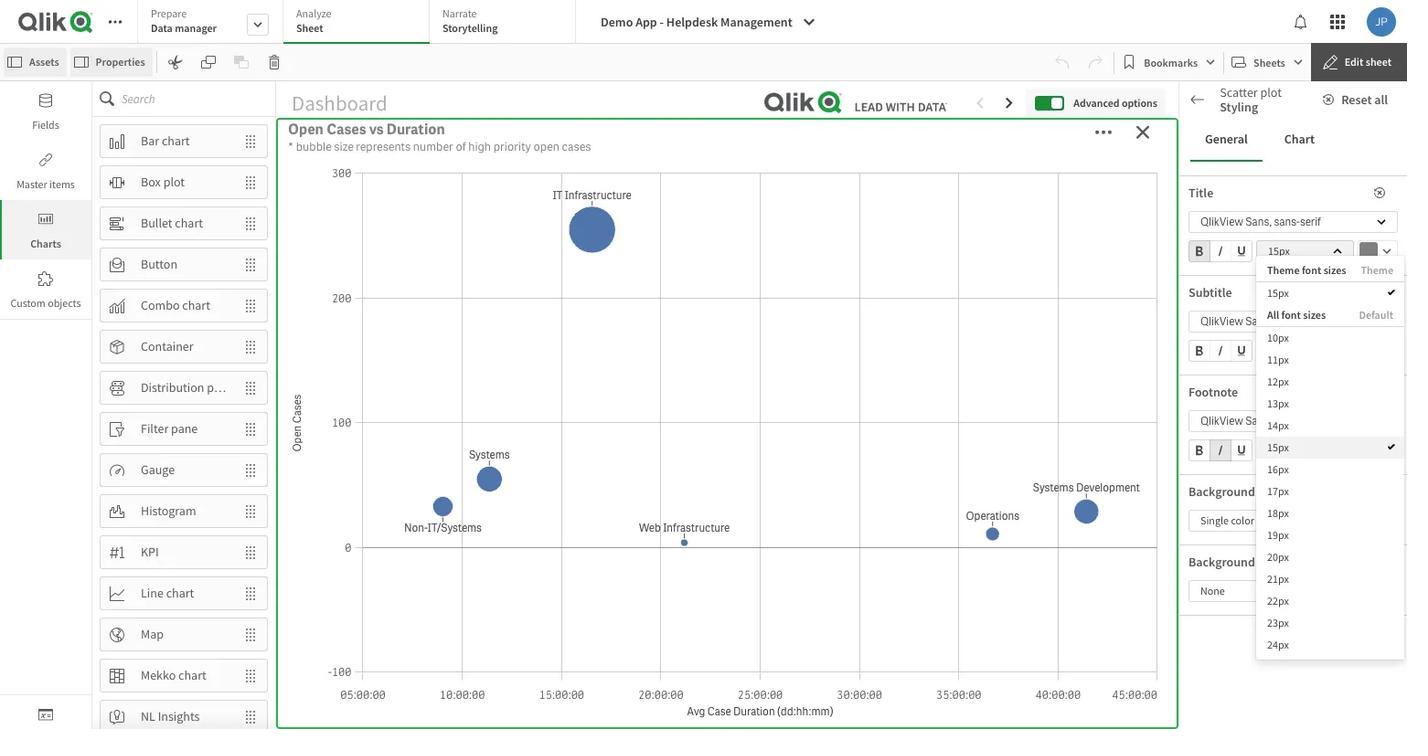 Task type: describe. For each thing, give the bounding box(es) containing it.
custom objects button
[[0, 260, 91, 319]]

bubble
[[1189, 573, 1227, 590]]

box plot
[[141, 174, 185, 190]]

suggestions
[[1255, 100, 1320, 116]]

analyze
[[296, 6, 331, 20]]

sheet
[[296, 21, 323, 35]]

need
[[1273, 392, 1295, 406]]

bullet
[[141, 215, 172, 231]]

set
[[1309, 392, 1322, 406]]

visualizations,
[[1189, 392, 1252, 406]]

chart for bullet chart
[[175, 215, 203, 231]]

13px
[[1267, 397, 1289, 410]]

triangle bottom image for presentation
[[1179, 438, 1203, 447]]

scatter chart image
[[1193, 101, 1208, 115]]

bar chart
[[141, 133, 190, 149]]

23px
[[1267, 616, 1289, 630]]

combo
[[141, 297, 180, 314]]

priority for 142
[[694, 113, 787, 151]]

11px
[[1267, 353, 1289, 367]]

assets button
[[4, 48, 66, 77]]

sheets button
[[1228, 48, 1307, 77]]

14px
[[1267, 419, 1289, 432]]

distribution plot
[[141, 380, 228, 396]]

master
[[1329, 379, 1360, 392]]

prepare
[[151, 6, 187, 20]]

chart for combo chart
[[182, 297, 210, 314]]

cases
[[562, 139, 591, 155]]

cases inside open cases vs duration * bubble size represents number of high priority open cases
[[327, 120, 366, 139]]

bookmarks
[[1144, 55, 1198, 69]]

open cases by priority type
[[657, 219, 841, 238]]

17px
[[1267, 485, 1289, 498]]

high
[[468, 139, 491, 155]]

edit sheet button
[[1311, 43, 1407, 81]]

group for subtitle
[[1189, 340, 1253, 366]]

plot for box plot
[[163, 174, 185, 190]]

background color
[[1189, 484, 1286, 500]]

chart button
[[1270, 118, 1330, 162]]

bubble size
[[1189, 573, 1250, 590]]

move image for line chart
[[234, 578, 267, 609]]

state inside if you want to add the object to master visualizations, you need to set state to <inherited>.
[[1324, 392, 1347, 406]]

bar
[[141, 133, 159, 149]]

15px for list box containing 15px
[[1267, 286, 1289, 300]]

app
[[636, 14, 657, 30]]

move image for container
[[234, 331, 267, 363]]

charts button
[[0, 200, 91, 260]]

reset all button
[[1312, 85, 1403, 114]]

21px
[[1267, 572, 1289, 586]]

manager
[[175, 21, 217, 35]]

10px 11px 12px 13px 14px 15px 16px 17px 18px 19px 20px 21px 22px 23px 24px
[[1267, 331, 1289, 652]]

<inherited>.
[[1189, 406, 1242, 420]]

advanced options
[[1074, 96, 1158, 109]]

medium priority cases 142
[[586, 113, 869, 224]]

general button
[[1190, 118, 1262, 162]]

bubble
[[296, 139, 332, 155]]

bullet chart
[[141, 215, 203, 231]]

tab list containing prepare
[[137, 0, 582, 46]]

203
[[975, 151, 1075, 224]]

19px
[[1267, 528, 1289, 542]]

over
[[443, 497, 474, 516]]

nl insights
[[141, 709, 200, 725]]

group for title
[[1189, 240, 1253, 266]]

background for background image
[[1189, 554, 1255, 571]]

1 vertical spatial general
[[1203, 248, 1245, 264]]

to right object
[[1317, 379, 1327, 392]]

high
[[309, 113, 369, 151]]

demo
[[601, 14, 633, 30]]

low priority cases 203
[[907, 113, 1143, 224]]

low
[[907, 113, 962, 151]]

1 vertical spatial styling
[[1224, 479, 1262, 496]]

button
[[141, 256, 177, 273]]

if you want to add the object to master visualizations, you need to set state to <inherited>.
[[1189, 379, 1360, 420]]

cases inside medium priority cases 142
[[793, 113, 869, 151]]

background image
[[1189, 554, 1291, 571]]

type
[[810, 219, 841, 238]]

Search text field
[[122, 81, 275, 116]]

narrate
[[443, 6, 477, 20]]

move image for gauge
[[234, 455, 267, 486]]

open & resolved cases over time
[[285, 497, 510, 516]]

custom
[[10, 296, 46, 310]]

background for background color
[[1189, 484, 1255, 500]]

kpi
[[141, 544, 159, 561]]

move image for map
[[234, 619, 267, 651]]

move image for distribution plot
[[234, 373, 267, 404]]

line
[[141, 585, 164, 602]]

tab list containing general
[[1190, 118, 1396, 162]]

combo chart
[[141, 297, 210, 314]]

demo app - helpdesk management
[[601, 14, 792, 30]]

move image for filter pane
[[234, 414, 267, 445]]

move image for box plot
[[234, 167, 267, 198]]

histogram
[[141, 503, 196, 519]]

data
[[151, 21, 173, 35]]

analyze sheet
[[296, 6, 331, 35]]

properties
[[96, 55, 145, 69]]

gauge
[[141, 462, 175, 478]]

master items button
[[0, 141, 91, 200]]

open for open & resolved cases over time
[[285, 497, 321, 516]]

mekko
[[141, 668, 176, 684]]

footnote
[[1189, 384, 1238, 400]]

line chart
[[141, 585, 194, 602]]

master
[[17, 177, 47, 191]]

navigation off
[[1189, 520, 1246, 558]]

container
[[141, 338, 194, 355]]

1 horizontal spatial size
[[1229, 573, 1250, 590]]

cases inside "high priority cases 72"
[[474, 113, 550, 151]]

number
[[413, 139, 453, 155]]



Task type: locate. For each thing, give the bounding box(es) containing it.
styling
[[1220, 99, 1258, 115], [1224, 479, 1262, 496]]

open
[[533, 139, 560, 155]]

database image
[[38, 93, 53, 108]]

group up the want at the bottom of page
[[1189, 340, 1253, 366]]

2 move image from the top
[[234, 249, 267, 280]]

2 vertical spatial open
[[285, 497, 321, 516]]

variables image
[[38, 708, 53, 722]]

10px
[[1267, 331, 1289, 345]]

0 vertical spatial 15px
[[1268, 244, 1290, 258]]

open left &
[[285, 497, 321, 516]]

if
[[1189, 379, 1194, 392]]

priority for 72
[[375, 113, 468, 151]]

priority inside medium priority cases 142
[[694, 113, 787, 151]]

0 vertical spatial styling
[[1220, 99, 1258, 115]]

0 horizontal spatial size
[[334, 139, 354, 155]]

open for open cases by priority type
[[657, 219, 693, 238]]

bookmarks button
[[1118, 48, 1220, 77]]

1 horizontal spatial you
[[1255, 392, 1271, 406]]

map
[[141, 626, 164, 643]]

size down background image
[[1229, 573, 1250, 590]]

to right set on the right
[[1349, 392, 1359, 406]]

move image for mekko chart
[[234, 661, 267, 692]]

1 vertical spatial group
[[1189, 340, 1253, 366]]

state down the subtitle at the right of page
[[1189, 315, 1216, 331]]

styling left 10px 11px 12px 13px 14px 15px 16px 17px 18px 19px 20px 21px 22px 23px 24px
[[1224, 479, 1262, 496]]

1 background from the top
[[1189, 484, 1255, 500]]

2 horizontal spatial plot
[[1260, 84, 1282, 101]]

you
[[1197, 379, 1213, 392], [1255, 392, 1271, 406]]

move image for histogram
[[234, 496, 267, 527]]

7 move image from the top
[[234, 578, 267, 609]]

chart for bar chart
[[162, 133, 190, 149]]

puzzle image
[[38, 272, 53, 286]]

12px
[[1267, 375, 1289, 389]]

to left add
[[1240, 379, 1249, 392]]

cases
[[474, 113, 550, 151], [793, 113, 869, 151], [1067, 113, 1143, 151], [327, 120, 366, 139], [696, 219, 736, 238], [400, 497, 440, 516]]

18px
[[1267, 506, 1289, 520]]

application containing 72
[[0, 0, 1407, 730]]

by
[[739, 219, 754, 238]]

2 vertical spatial 15px
[[1267, 441, 1289, 454]]

3 move image from the top
[[234, 290, 267, 321]]

open left by
[[657, 219, 693, 238]]

triangle bottom image for alternate states
[[1179, 284, 1203, 293]]

0 vertical spatial state
[[1189, 315, 1216, 331]]

group down appearance
[[1189, 240, 1253, 266]]

chart
[[162, 133, 190, 149], [175, 215, 203, 231], [182, 297, 210, 314], [166, 585, 194, 602], [178, 668, 206, 684]]

navigation
[[1189, 520, 1246, 537]]

delete image
[[267, 55, 281, 69]]

15px up 16px
[[1267, 441, 1289, 454]]

edit sheet
[[1345, 55, 1392, 69]]

chart for chart suggestions
[[1222, 100, 1252, 116]]

1 vertical spatial open
[[657, 219, 693, 238]]

high priority cases 72
[[309, 113, 550, 224]]

plot for distribution plot
[[207, 380, 228, 396]]

chart
[[1222, 100, 1252, 116], [1284, 131, 1315, 147]]

narrate storytelling
[[443, 6, 498, 35]]

3 move image from the top
[[234, 414, 267, 445]]

15px inside popup button
[[1268, 244, 1290, 258]]

1 vertical spatial chart
[[1284, 131, 1315, 147]]

chart for chart
[[1284, 131, 1315, 147]]

8 move image from the top
[[234, 619, 267, 651]]

custom objects
[[10, 296, 81, 310]]

15px
[[1268, 244, 1290, 258], [1267, 286, 1289, 300], [1267, 441, 1289, 454]]

15px down the appearance tab
[[1268, 244, 1290, 258]]

object image
[[38, 212, 53, 227]]

nl
[[141, 709, 155, 725]]

5 move image from the top
[[234, 537, 267, 568]]

0 vertical spatial group
[[1189, 240, 1253, 266]]

background up bubble size
[[1189, 554, 1255, 571]]

sheets
[[1254, 55, 1285, 69]]

plot for scatter plot styling
[[1260, 84, 1282, 101]]

priority inside "high priority cases 72"
[[375, 113, 468, 151]]

subtitle
[[1189, 284, 1232, 301]]

move image for bar chart
[[234, 126, 267, 157]]

0 horizontal spatial state
[[1189, 315, 1216, 331]]

1 triangle bottom image from the top
[[1179, 284, 1203, 293]]

move image
[[234, 167, 267, 198], [234, 208, 267, 239], [234, 290, 267, 321], [234, 331, 267, 363], [234, 373, 267, 404], [234, 496, 267, 527], [234, 578, 267, 609], [234, 619, 267, 651]]

filter pane
[[141, 421, 198, 437]]

2 vertical spatial plot
[[207, 380, 228, 396]]

of
[[456, 139, 466, 155]]

object
[[1288, 379, 1315, 392]]

22px
[[1267, 594, 1289, 608]]

properties button
[[70, 48, 152, 77]]

move image for bullet chart
[[234, 208, 267, 239]]

link image
[[38, 153, 53, 167]]

1 horizontal spatial tab list
[[1190, 118, 1396, 162]]

you right if
[[1197, 379, 1213, 392]]

chart right mekko
[[178, 668, 206, 684]]

priority inside low priority cases 203
[[968, 113, 1061, 151]]

filter
[[141, 421, 168, 437]]

1 vertical spatial tab list
[[1190, 118, 1396, 162]]

0 vertical spatial size
[[334, 139, 354, 155]]

color
[[1258, 484, 1286, 500]]

want
[[1215, 379, 1238, 392]]

styling inside scatter plot styling
[[1220, 99, 1258, 115]]

2 triangle bottom image from the top
[[1179, 438, 1203, 447]]

demo app - helpdesk management button
[[590, 7, 827, 37]]

142
[[678, 151, 777, 224]]

open for open cases vs duration * bubble size represents number of high priority open cases
[[288, 120, 324, 139]]

cut image
[[168, 55, 183, 69]]

plot inside scatter plot styling
[[1260, 84, 1282, 101]]

state
[[1189, 315, 1216, 331], [1324, 392, 1347, 406]]

fields button
[[0, 81, 91, 141]]

move image for button
[[234, 249, 267, 280]]

duration
[[386, 120, 445, 139]]

medium
[[586, 113, 688, 151]]

0 vertical spatial open
[[288, 120, 324, 139]]

background
[[1189, 484, 1255, 500], [1189, 554, 1255, 571]]

7 move image from the top
[[234, 702, 267, 730]]

assets
[[29, 55, 59, 69]]

chart right combo at the top
[[182, 297, 210, 314]]

15px button
[[1256, 240, 1354, 262]]

priority
[[375, 113, 468, 151], [694, 113, 787, 151], [968, 113, 1061, 151], [757, 219, 807, 238]]

group up palette icon
[[1189, 440, 1253, 465]]

1 move image from the top
[[234, 126, 267, 157]]

1 vertical spatial 15px
[[1267, 286, 1289, 300]]

sheet
[[1366, 55, 1392, 69]]

chart for line chart
[[166, 585, 194, 602]]

&
[[324, 497, 334, 516]]

open inside open cases vs duration * bubble size represents number of high priority open cases
[[288, 120, 324, 139]]

title
[[1189, 185, 1214, 201]]

2 group from the top
[[1189, 340, 1253, 366]]

reset
[[1341, 91, 1372, 108]]

time
[[477, 497, 510, 516]]

group
[[1189, 240, 1253, 266], [1189, 340, 1253, 366], [1189, 440, 1253, 465]]

2 vertical spatial group
[[1189, 440, 1253, 465]]

cases inside low priority cases 203
[[1067, 113, 1143, 151]]

move image for combo chart
[[234, 290, 267, 321]]

you left the
[[1255, 392, 1271, 406]]

list box inside application
[[1256, 256, 1404, 660]]

15px up 10px at the top of page
[[1267, 286, 1289, 300]]

alternate
[[1203, 282, 1252, 298]]

1 vertical spatial plot
[[163, 174, 185, 190]]

1 horizontal spatial state
[[1324, 392, 1347, 406]]

vs
[[369, 120, 384, 139]]

2 move image from the top
[[234, 208, 267, 239]]

general up alternate
[[1203, 248, 1245, 264]]

triangle bottom image
[[1179, 284, 1203, 293], [1179, 438, 1203, 447]]

reset all
[[1341, 91, 1388, 108]]

2 background from the top
[[1189, 554, 1255, 571]]

plot right distribution
[[207, 380, 228, 396]]

1 vertical spatial background
[[1189, 554, 1255, 571]]

0 horizontal spatial you
[[1197, 379, 1213, 392]]

helpdesk
[[666, 14, 718, 30]]

triangle right image
[[1179, 251, 1203, 260]]

chart inside chart 'button'
[[1284, 131, 1315, 147]]

chart right line at the left bottom of the page
[[166, 585, 194, 602]]

move image
[[234, 126, 267, 157], [234, 249, 267, 280], [234, 414, 267, 445], [234, 455, 267, 486], [234, 537, 267, 568], [234, 661, 267, 692], [234, 702, 267, 730]]

to left set on the right
[[1297, 392, 1306, 406]]

plot right box
[[163, 174, 185, 190]]

plot down sheets
[[1260, 84, 1282, 101]]

copy image
[[201, 55, 215, 69]]

1 vertical spatial triangle bottom image
[[1179, 438, 1203, 447]]

None text field
[[1189, 714, 1345, 730]]

master items
[[17, 177, 75, 191]]

0 vertical spatial background
[[1189, 484, 1255, 500]]

5 move image from the top
[[234, 373, 267, 404]]

options
[[1122, 96, 1158, 109]]

pane
[[171, 421, 198, 437]]

scatter plot styling
[[1220, 84, 1282, 115]]

appearance tab
[[1179, 204, 1407, 239]]

4 move image from the top
[[234, 455, 267, 486]]

6 move image from the top
[[234, 661, 267, 692]]

prepare data manager
[[151, 6, 217, 35]]

list box
[[1256, 256, 1404, 660]]

fields
[[32, 118, 59, 132]]

management
[[721, 14, 792, 30]]

open left vs
[[288, 120, 324, 139]]

chart right bullet on the left top of the page
[[175, 215, 203, 231]]

0 vertical spatial triangle bottom image
[[1179, 284, 1203, 293]]

chart for mekko chart
[[178, 668, 206, 684]]

advanced
[[1074, 96, 1120, 109]]

15px for 15px popup button
[[1268, 244, 1290, 258]]

palette image
[[1198, 480, 1212, 495]]

next sheet: performance image
[[1002, 96, 1017, 110]]

0 vertical spatial tab list
[[137, 0, 582, 46]]

background up navigation
[[1189, 484, 1255, 500]]

open cases vs duration * bubble size represents number of high priority open cases
[[288, 120, 591, 155]]

alternate states
[[1203, 282, 1286, 298]]

72
[[396, 151, 463, 224]]

move image for kpi
[[234, 537, 267, 568]]

4 move image from the top
[[234, 331, 267, 363]]

1 vertical spatial state
[[1324, 392, 1347, 406]]

size inside open cases vs duration * bubble size represents number of high priority open cases
[[334, 139, 354, 155]]

tab list
[[137, 0, 582, 46], [1190, 118, 1396, 162]]

states
[[1255, 282, 1286, 298]]

size right bubble
[[334, 139, 354, 155]]

3 group from the top
[[1189, 440, 1253, 465]]

general inside general button
[[1205, 131, 1248, 147]]

24px
[[1267, 638, 1289, 652]]

general
[[1205, 131, 1248, 147], [1203, 248, 1245, 264]]

priority for 203
[[968, 113, 1061, 151]]

edit
[[1345, 55, 1364, 69]]

16px
[[1267, 463, 1289, 476]]

mekko chart
[[141, 668, 206, 684]]

move image for nl insights
[[234, 702, 267, 730]]

chart right bar
[[162, 133, 190, 149]]

1 horizontal spatial chart
[[1284, 131, 1315, 147]]

1 horizontal spatial plot
[[207, 380, 228, 396]]

0 vertical spatial plot
[[1260, 84, 1282, 101]]

0 horizontal spatial tab list
[[137, 0, 582, 46]]

application
[[0, 0, 1407, 730]]

list box containing 15px
[[1256, 256, 1404, 660]]

objects
[[48, 296, 81, 310]]

general down the scatter chart icon
[[1205, 131, 1248, 147]]

1 vertical spatial size
[[1229, 573, 1250, 590]]

triangle bottom image down <inherited>.
[[1179, 438, 1203, 447]]

0 vertical spatial general
[[1205, 131, 1248, 147]]

0 horizontal spatial chart
[[1222, 100, 1252, 116]]

1 group from the top
[[1189, 240, 1253, 266]]

chart up general button
[[1222, 100, 1252, 116]]

state right set on the right
[[1324, 392, 1347, 406]]

triangle bottom image down triangle right image
[[1179, 284, 1203, 293]]

0 horizontal spatial plot
[[163, 174, 185, 190]]

6 move image from the top
[[234, 496, 267, 527]]

chart down suggestions
[[1284, 131, 1315, 147]]

1 move image from the top
[[234, 167, 267, 198]]

0 vertical spatial chart
[[1222, 100, 1252, 116]]

styling up general button
[[1220, 99, 1258, 115]]



Task type: vqa. For each thing, say whether or not it's contained in the screenshot.


